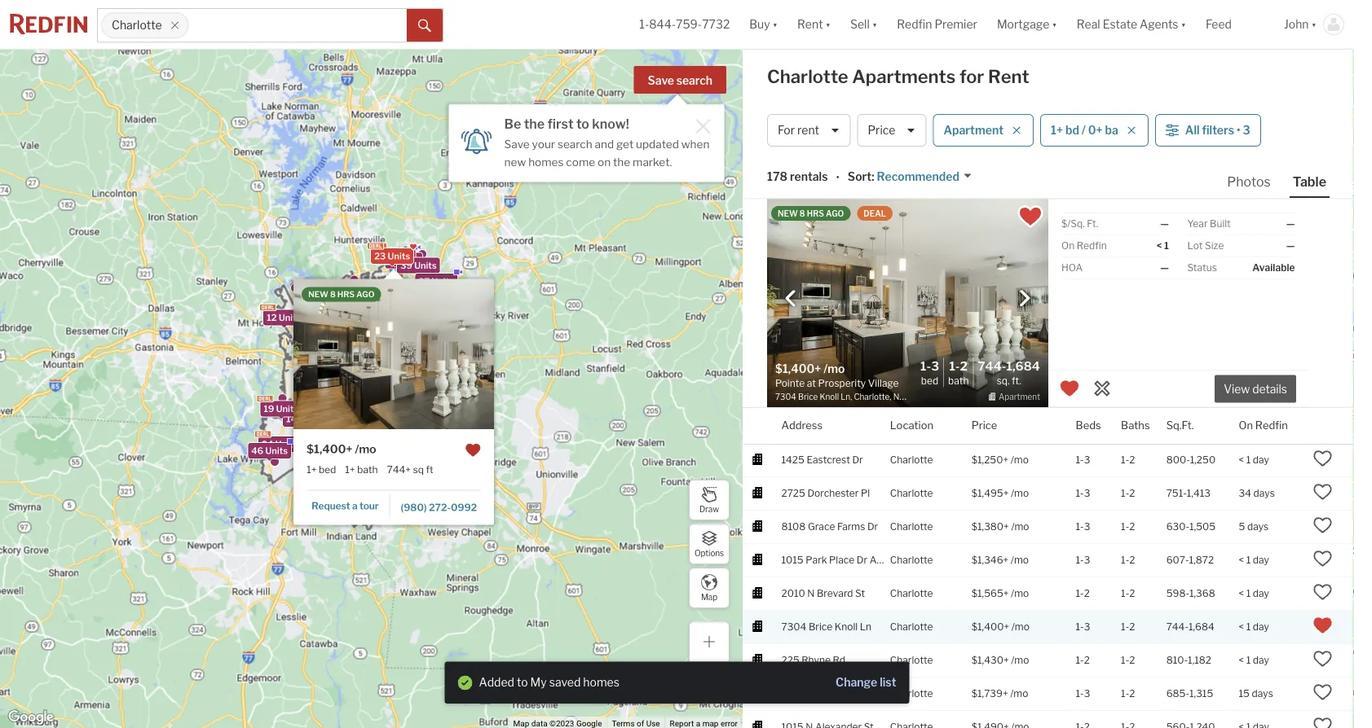 Task type: locate. For each thing, give the bounding box(es) containing it.
ago up 60
[[356, 290, 375, 300]]

15 right '1,315'
[[1239, 689, 1250, 700]]

new 8 hrs ago up 2300 dunavant st
[[778, 209, 844, 218]]

0 vertical spatial •
[[1237, 123, 1240, 137]]

ba
[[1105, 123, 1118, 137]]

on redfin down details
[[1239, 419, 1288, 432]]

3 < 1 day from the top
[[1239, 455, 1269, 466]]

0 vertical spatial 34 units
[[370, 367, 406, 378]]

744- up the "810-" on the right
[[1166, 622, 1189, 634]]

charlotte for 3441 south blvd
[[890, 20, 933, 32]]

0 vertical spatial rent
[[797, 17, 823, 31]]

rent inside dropdown button
[[797, 17, 823, 31]]

1,368 down 1,872
[[1189, 588, 1215, 600]]

/mo for 2010 n brevard st
[[1011, 588, 1029, 600]]

1 15 from the top
[[1239, 421, 1250, 433]]

ave right scott
[[833, 689, 850, 700]]

1+ for 1+ bd / 0+ ba
[[1051, 123, 1063, 137]]

1 favorite this home image from the top
[[1313, 48, 1332, 68]]

34 units down 155 units
[[370, 367, 406, 378]]

607-
[[1166, 555, 1189, 567]]

2 vertical spatial 12 units
[[315, 357, 350, 367]]

hrs inside map region
[[337, 290, 355, 300]]

2 1,368 from the top
[[1189, 588, 1215, 600]]

search inside save your search and get updated when new homes come on the market.
[[558, 137, 592, 151]]

view details link
[[1215, 373, 1296, 403]]

24
[[262, 439, 273, 450]]

$1,430+ down $1,445+
[[972, 421, 1011, 433]]

1 vertical spatial new
[[308, 290, 328, 300]]

15 days down view details
[[1239, 421, 1273, 433]]

1 vertical spatial price button
[[972, 408, 997, 444]]

225
[[781, 655, 799, 667]]

< 1 day for 607-1,872
[[1239, 555, 1269, 567]]

4 1-3 from the top
[[1076, 421, 1090, 433]]

get
[[616, 137, 634, 151]]

0 vertical spatial 15 days
[[1239, 421, 1273, 433]]

1 15 days from the top
[[1239, 421, 1273, 433]]

1+ left bd
[[1051, 123, 1063, 137]]

1,684 for 744-1,684
[[1189, 622, 1215, 634]]

1 vertical spatial 34
[[323, 382, 335, 393]]

1+ inside button
[[1051, 123, 1063, 137]]

save up new
[[504, 137, 530, 151]]

800-
[[1166, 455, 1190, 466]]

day for 598-1,368
[[1253, 588, 1269, 600]]

1-2 for 607-1,872
[[1121, 555, 1135, 567]]

— down table button on the top
[[1286, 218, 1295, 230]]

0 vertical spatial 14
[[354, 356, 365, 367]]

charlotte for 1133 harding pl
[[890, 321, 933, 333]]

3 day from the top
[[1253, 455, 1269, 466]]

0 horizontal spatial to
[[517, 676, 528, 690]]

3 for $1,380+
[[1084, 521, 1090, 533]]

dr right way
[[875, 87, 885, 99]]

4800 alexander valley dr
[[781, 287, 899, 299]]

0 vertical spatial pl
[[843, 321, 852, 333]]

1-3 for $1,631+ /mo
[[1076, 221, 1090, 232]]

None search field
[[189, 9, 407, 42]]

2 day from the top
[[1253, 388, 1269, 400]]

0 horizontal spatial new
[[308, 290, 328, 300]]

0 horizontal spatial 744-
[[978, 359, 1006, 374]]

744- inside 744-1,684 sq. ft.
[[978, 359, 1006, 374]]

to right first
[[576, 116, 589, 132]]

price down $1,445+
[[972, 419, 997, 432]]

save down 844-
[[648, 74, 674, 88]]

1 vertical spatial 744-
[[1166, 622, 1189, 634]]

< for 715
[[1239, 187, 1244, 199]]

save search
[[648, 74, 713, 88]]

on inside button
[[1239, 419, 1253, 432]]

dr for valley
[[888, 287, 899, 299]]

$1,749+ /mo
[[972, 321, 1028, 333]]

day for 810-1,182
[[1253, 655, 1269, 667]]

save inside button
[[648, 74, 674, 88]]

2 1-3 from the top
[[1076, 254, 1090, 266]]

$1,400+ /mo up bed
[[307, 443, 376, 457]]

ave
[[836, 120, 853, 132], [848, 187, 866, 199], [833, 689, 850, 700]]

1133
[[781, 321, 803, 333]]

/mo for 2814 marlowe ave
[[1007, 187, 1025, 199]]

pl for 2725 dorchester pl
[[861, 488, 870, 500]]

1 vertical spatial favorite this home image
[[1313, 683, 1332, 703]]

dialog
[[294, 269, 494, 525]]

$1,400+ /mo inside map region
[[307, 443, 376, 457]]

1-2 for 598-1,368
[[1121, 588, 1135, 600]]

dr left apt
[[857, 555, 868, 567]]

0 vertical spatial save
[[648, 74, 674, 88]]

1 horizontal spatial 12 units
[[315, 357, 350, 367]]

1 vertical spatial $1,430+
[[972, 655, 1009, 667]]

1 horizontal spatial ft.
[[1087, 218, 1098, 230]]

0 vertical spatial $1,400+ /mo
[[307, 443, 376, 457]]

1,684 up the 1,182
[[1189, 622, 1215, 634]]

0 horizontal spatial 34 units
[[323, 382, 359, 393]]

0 horizontal spatial $1,400+ /mo
[[307, 443, 376, 457]]

st right hawkins
[[849, 254, 859, 266]]

7 1-3 from the top
[[1076, 521, 1090, 533]]

ave down the sort
[[848, 187, 866, 199]]

/mo for 4800 alexander valley dr
[[1011, 287, 1029, 299]]

6 day from the top
[[1253, 622, 1269, 634]]

0 vertical spatial ago
[[826, 209, 844, 218]]

2010 n brevard st
[[781, 588, 865, 600]]

6
[[388, 256, 395, 266]]

price button down $1,445+
[[972, 408, 997, 444]]

0 horizontal spatial 1,684
[[1006, 359, 1040, 374]]

5 day from the top
[[1253, 588, 1269, 600]]

/mo for 2725 dorchester pl
[[1011, 488, 1029, 500]]

the right be
[[524, 116, 545, 132]]

2814 marlowe ave
[[781, 187, 866, 199]]

1 horizontal spatial $1,400+
[[972, 622, 1009, 634]]

price button down way
[[857, 114, 926, 147]]

2 horizontal spatial 12
[[378, 252, 388, 262]]

price button
[[857, 114, 926, 147], [972, 408, 997, 444]]

9 favorite this home image from the top
[[1313, 716, 1332, 729]]

save for save your search and get updated when new homes come on the market.
[[504, 137, 530, 151]]

1-
[[639, 17, 649, 31], [1076, 20, 1084, 32], [1121, 20, 1129, 32], [1076, 221, 1084, 232], [1076, 254, 1084, 266], [1121, 254, 1129, 266], [920, 359, 931, 374], [949, 359, 960, 374], [1076, 388, 1084, 400], [1076, 421, 1084, 433], [1121, 421, 1129, 433], [1076, 455, 1084, 466], [1121, 455, 1129, 466], [1076, 488, 1084, 500], [1121, 488, 1129, 500], [1076, 521, 1084, 533], [1121, 521, 1129, 533], [1076, 555, 1084, 567], [1121, 555, 1129, 567], [1076, 588, 1084, 600], [1121, 588, 1129, 600], [1076, 622, 1084, 634], [1121, 622, 1129, 634], [1076, 655, 1084, 667], [1121, 655, 1129, 667], [1076, 689, 1084, 700], [1121, 689, 1129, 700]]

$1,346+
[[972, 555, 1009, 567]]

1-3 for $1,380+ /mo
[[1076, 521, 1090, 533]]

9235
[[781, 388, 806, 400]]

e
[[803, 354, 809, 366]]

0 horizontal spatial ft.
[[1012, 375, 1021, 387]]

to left my
[[517, 676, 528, 690]]

4 day from the top
[[1253, 555, 1269, 567]]

2 vertical spatial ave
[[833, 689, 850, 700]]

1 horizontal spatial hrs
[[807, 209, 824, 218]]

0 vertical spatial to
[[576, 116, 589, 132]]

2 598- from the top
[[1166, 588, 1189, 600]]

previous button image
[[783, 291, 799, 307]]

hrs up 2300 dunavant st
[[807, 209, 824, 218]]

charlotte for 1015 park place dr apt 1117
[[890, 555, 933, 567]]

days for 656-1,473
[[1247, 254, 1268, 266]]

1 horizontal spatial 1,684
[[1189, 622, 1215, 634]]

brice
[[809, 622, 833, 634]]

34 up 25 units
[[323, 382, 335, 393]]

• inside button
[[1237, 123, 1240, 137]]

1 vertical spatial redfin
[[1077, 240, 1107, 252]]

1,684 inside 744-1,684 sq. ft.
[[1006, 359, 1040, 374]]

1 day from the top
[[1253, 187, 1269, 199]]

photo of 7304 brice knoll ln, charlotte, nc 28269 image
[[767, 199, 1048, 408], [294, 279, 494, 430]]

photo of 7304 brice knoll ln, charlotte, nc 28269 image inside map region
[[294, 279, 494, 430]]

1015 park place dr apt 1117
[[781, 555, 908, 567]]

▾ for mortgage ▾
[[1052, 17, 1057, 31]]

pl right harding
[[843, 321, 852, 333]]

heading
[[775, 361, 908, 404]]

3 for $1,430+
[[1084, 421, 1090, 433]]

7 day from the top
[[1253, 655, 1269, 667]]

2 $1,430+ from the top
[[972, 655, 1009, 667]]

1+ left "bath"
[[345, 464, 355, 476]]

dr right valley
[[888, 287, 899, 299]]

1 horizontal spatial •
[[1237, 123, 1240, 137]]

ago inside map region
[[356, 290, 375, 300]]

< for 810-1,182
[[1239, 655, 1244, 667]]

favorite this home image down john ▾
[[1313, 48, 1332, 68]]

3 inside "1-3 bed"
[[931, 359, 939, 374]]

5 units down 26 units
[[340, 381, 371, 391]]

6 ▾ from the left
[[1311, 17, 1317, 31]]

22
[[384, 292, 395, 302]]

2 favorite this home image from the top
[[1313, 683, 1332, 703]]

2 vertical spatial 12
[[315, 357, 325, 367]]

23 up 21 units
[[411, 297, 423, 308]]

$1,250+ /mo
[[972, 455, 1029, 466]]

1015
[[781, 555, 804, 567]]

unfavorite this home image
[[1060, 379, 1079, 399]]

$1,400+ down $1,565+
[[972, 622, 1009, 634]]

$1,400+ up bed
[[307, 443, 353, 457]]

1 vertical spatial 598-
[[1166, 588, 1189, 600]]

change
[[836, 676, 877, 690]]

st right morehead in the right of the page
[[860, 354, 870, 366]]

new up 2300
[[778, 209, 798, 218]]

< 1 day for 598-1,368
[[1239, 588, 1269, 600]]

$1,660+ /mo
[[972, 20, 1029, 32]]

4 favorite this home image from the top
[[1313, 483, 1332, 502]]

1 vertical spatial 14 units
[[329, 369, 364, 380]]

598- down 607-
[[1166, 588, 1189, 600]]

charlotte for 1106 euclid ave
[[890, 120, 933, 132]]

favorite this home image for 715
[[1313, 182, 1332, 201]]

1 < 1 day from the top
[[1239, 187, 1269, 199]]

rentals
[[790, 170, 828, 184]]

• right filters
[[1237, 123, 1240, 137]]

25 units
[[317, 394, 353, 405]]

remove charlotte image
[[170, 20, 180, 30]]

6 < 1 day from the top
[[1239, 622, 1269, 634]]

• for filters
[[1237, 123, 1240, 137]]

day for 744-1,684
[[1253, 622, 1269, 634]]

on down the view
[[1239, 419, 1253, 432]]

favorite this home image
[[1313, 15, 1332, 34], [1313, 182, 1332, 201], [1313, 449, 1332, 469], [1313, 483, 1332, 502], [1313, 516, 1332, 536], [1313, 549, 1332, 569], [1313, 583, 1332, 602], [1313, 650, 1332, 669], [1313, 716, 1332, 729]]

favorite this home image for 800-1,250
[[1313, 449, 1332, 469]]

$/sq. ft.
[[1061, 218, 1098, 230]]

5 ▾ from the left
[[1181, 17, 1186, 31]]

21
[[389, 315, 399, 326]]

$1,430+ for $1,430+
[[972, 421, 1011, 433]]

0 vertical spatial price button
[[857, 114, 926, 147]]

hawfield
[[810, 87, 850, 99]]

to inside section
[[517, 676, 528, 690]]

2 vertical spatial 14 units
[[286, 414, 321, 425]]

15 days right '1,315'
[[1239, 689, 1273, 700]]

3 for $1,346+
[[1084, 555, 1090, 567]]

5 days
[[1239, 521, 1269, 533]]

the right on
[[613, 155, 630, 169]]

charlotte for 225 rhyne rd
[[890, 655, 933, 667]]

1 horizontal spatial redfin
[[1077, 240, 1107, 252]]

redfin down $/sq. ft.
[[1077, 240, 1107, 252]]

< 1 day for 746-1,402
[[1239, 388, 1269, 400]]

15 down the view
[[1239, 421, 1250, 433]]

1,368 down 1,402
[[1189, 421, 1215, 433]]

(980) 272-0992 link
[[390, 496, 481, 518]]

0 horizontal spatial search
[[558, 137, 592, 151]]

mortgage ▾
[[997, 17, 1057, 31]]

1 $1,430+ from the top
[[972, 421, 1011, 433]]

1-3 for $1,785+ /mo
[[1076, 254, 1090, 266]]

$1,445+ /mo
[[972, 388, 1029, 400]]

1+ left bed
[[307, 464, 317, 476]]

save
[[648, 74, 674, 88], [504, 137, 530, 151]]

outline
[[637, 682, 673, 696]]

rent ▾
[[797, 17, 831, 31]]

day for 715
[[1253, 187, 1269, 199]]

charlotte for 2010 n brevard st
[[890, 588, 933, 600]]

8 1-3 from the top
[[1076, 555, 1090, 567]]

days for 645
[[1258, 120, 1280, 132]]

0 vertical spatial new
[[778, 209, 798, 218]]

3 1-3 from the top
[[1076, 388, 1090, 400]]

32
[[385, 475, 397, 486]]

map
[[701, 593, 717, 603]]

charlotte for 2725 dorchester pl
[[890, 488, 933, 500]]

$1,400+ /mo up $1,430+ /mo
[[972, 622, 1030, 634]]

remove
[[591, 682, 635, 696]]

34 units up 25 units
[[323, 382, 359, 393]]

ft. right $/sq.
[[1087, 218, 1098, 230]]

0 vertical spatial homes
[[528, 155, 564, 169]]

34 down 155 units
[[370, 367, 382, 378]]

save inside save your search and get updated when new homes come on the market.
[[504, 137, 530, 151]]

1+ bed
[[307, 464, 336, 476]]

unfavorite this home image
[[1313, 616, 1332, 636]]

search down the 759-
[[676, 74, 713, 88]]

0 horizontal spatial 23
[[374, 251, 386, 262]]

hawkins
[[808, 254, 847, 266]]

1 vertical spatial ft.
[[1012, 375, 1021, 387]]

pl right dorchester
[[861, 488, 870, 500]]

3 ▾ from the left
[[872, 17, 877, 31]]

0 vertical spatial 12
[[378, 252, 388, 262]]

34
[[370, 367, 382, 378], [323, 382, 335, 393], [1239, 488, 1251, 500]]

— for size
[[1286, 240, 1295, 252]]

0 horizontal spatial 7
[[331, 372, 336, 383]]

1 vertical spatial on redfin
[[1239, 419, 1288, 432]]

1 ▾ from the left
[[773, 17, 778, 31]]

favorite this home image for 598-1,224
[[1313, 15, 1332, 34]]

• for rentals
[[836, 171, 840, 185]]

1-2 for 751-1,413
[[1121, 488, 1135, 500]]

redfin left premier
[[897, 17, 932, 31]]

— up available
[[1286, 240, 1295, 252]]

1 vertical spatial to
[[517, 676, 528, 690]]

15 for 1,368
[[1239, 421, 1250, 433]]

3 for $1,495+
[[1084, 488, 1090, 500]]

1-844-759-7732 link
[[639, 17, 730, 31]]

redfin down details
[[1255, 419, 1288, 432]]

5 < 1 day from the top
[[1239, 588, 1269, 600]]

built
[[1210, 218, 1231, 230]]

0 vertical spatial 744-
[[978, 359, 1006, 374]]

34 up 5 days
[[1239, 488, 1251, 500]]

7304
[[781, 622, 807, 634]]

when
[[681, 137, 710, 151]]

0 vertical spatial $1,400+
[[307, 443, 353, 457]]

1,684 up sq.
[[1006, 359, 1040, 374]]

1 horizontal spatial price
[[972, 419, 997, 432]]

1 vertical spatial 12 units
[[267, 313, 301, 323]]

1 vertical spatial save
[[504, 137, 530, 151]]

homes down your
[[528, 155, 564, 169]]

rent ▾ button
[[788, 0, 841, 49]]

1 1,368 from the top
[[1189, 421, 1215, 433]]

1-2 for 744-1,684
[[1121, 622, 1135, 634]]

35 units
[[355, 349, 391, 359]]

7
[[331, 372, 336, 383], [345, 375, 350, 386]]

on redfin down $/sq. ft.
[[1061, 240, 1107, 252]]

4 ▾ from the left
[[1052, 17, 1057, 31]]

$1,785+ /mo
[[972, 254, 1029, 266]]

ave right 'euclid'
[[836, 120, 853, 132]]

favorite button checkbox
[[465, 443, 481, 459]]

/mo for 1510 scott ave
[[1010, 689, 1028, 700]]

0 horizontal spatial rent
[[797, 17, 823, 31]]

remove outline button
[[586, 675, 679, 703]]

section
[[445, 662, 909, 704]]

0 vertical spatial new 8 hrs ago
[[778, 209, 844, 218]]

2 favorite this home image from the top
[[1313, 182, 1332, 201]]

/mo for 7304 brice knoll ln
[[1011, 622, 1030, 634]]

5 favorite this home image from the top
[[1313, 516, 1332, 536]]

charlotte for 8108 grace farms dr
[[890, 521, 933, 533]]

• up the marlowe
[[836, 171, 840, 185]]

new 8 hrs ago up 60
[[308, 290, 375, 300]]

598- left feed
[[1166, 20, 1189, 32]]

on up hoa
[[1061, 240, 1075, 252]]

1 vertical spatial ago
[[356, 290, 375, 300]]

units
[[388, 251, 410, 262], [390, 252, 412, 262], [396, 256, 419, 266], [414, 261, 437, 271], [431, 276, 454, 287], [407, 282, 430, 293], [397, 292, 419, 302], [392, 296, 414, 306], [425, 297, 447, 308], [384, 300, 407, 311], [279, 313, 301, 323], [401, 315, 423, 326], [401, 319, 424, 329], [464, 341, 486, 351], [316, 343, 338, 354], [373, 347, 396, 357], [369, 349, 391, 359], [367, 356, 389, 366], [367, 356, 389, 367], [336, 357, 358, 367], [327, 357, 350, 367], [416, 357, 438, 368], [350, 363, 373, 374], [348, 364, 371, 375], [384, 367, 406, 378], [345, 368, 368, 379], [341, 369, 364, 380], [341, 369, 363, 380], [356, 370, 379, 380], [338, 372, 361, 383], [344, 373, 366, 383], [342, 373, 364, 384], [352, 375, 374, 386], [339, 378, 361, 388], [343, 380, 365, 391], [348, 381, 371, 391], [337, 382, 359, 393], [330, 394, 353, 405], [333, 397, 355, 408], [276, 404, 299, 415], [383, 407, 406, 418], [299, 414, 321, 425], [391, 433, 414, 443], [348, 433, 370, 444], [275, 439, 298, 450], [265, 446, 288, 457], [399, 475, 421, 486], [373, 486, 395, 496], [350, 504, 373, 514]]

598- for 1,224
[[1166, 20, 1189, 32]]

ft.
[[1087, 218, 1098, 230], [1012, 375, 1021, 387]]

<
[[1239, 187, 1244, 199], [1157, 240, 1162, 252], [1239, 388, 1244, 400], [1239, 455, 1244, 466], [1239, 555, 1244, 567], [1239, 588, 1244, 600], [1239, 622, 1244, 634], [1239, 655, 1244, 667]]

9 1-3 from the top
[[1076, 622, 1090, 634]]

▾ for buy ▾
[[773, 17, 778, 31]]

1 598- from the top
[[1166, 20, 1189, 32]]

3
[[1243, 123, 1250, 137], [1084, 221, 1090, 232], [1084, 254, 1090, 266], [931, 359, 939, 374], [1084, 388, 1090, 400], [1084, 421, 1090, 433], [1084, 455, 1090, 466], [1084, 488, 1090, 500], [1084, 521, 1090, 533], [1084, 555, 1090, 567], [1084, 622, 1090, 634], [1084, 689, 1090, 700]]

2 vertical spatial 23
[[411, 297, 423, 308]]

23 left 6
[[374, 251, 386, 262]]

dr right the royall
[[877, 388, 888, 400]]

1 horizontal spatial 30
[[359, 347, 371, 357]]

744- for 744-1,684
[[1166, 622, 1189, 634]]

/mo for 1425 eastcrest dr
[[1011, 455, 1029, 466]]

0 horizontal spatial photo of 7304 brice knoll ln, charlotte, nc 28269 image
[[294, 279, 494, 430]]

2 vertical spatial redfin
[[1255, 419, 1288, 432]]

2 15 from the top
[[1239, 689, 1250, 700]]

1-2 for 800-1,250
[[1121, 455, 1135, 466]]

search
[[676, 74, 713, 88], [558, 137, 592, 151]]

9235 senator royall dr charlotte
[[781, 388, 933, 400]]

1 horizontal spatial to
[[576, 116, 589, 132]]

1 horizontal spatial new 8 hrs ago
[[778, 209, 844, 218]]

lot size
[[1187, 240, 1224, 252]]

1 vertical spatial 1,368
[[1189, 588, 1215, 600]]

744- up sq.
[[978, 359, 1006, 374]]

charlotte for 2250 hawkins st
[[890, 254, 933, 266]]

/mo for 225 rhyne rd
[[1011, 655, 1029, 667]]

$1,400+ inside map region
[[307, 443, 353, 457]]

0 vertical spatial search
[[676, 74, 713, 88]]

62
[[370, 407, 381, 418]]

18
[[404, 357, 414, 368]]

remove 1+ bd / 0+ ba image
[[1127, 126, 1136, 135]]

• inside 178 rentals •
[[836, 171, 840, 185]]

1 horizontal spatial rent
[[988, 66, 1029, 88]]

sq.ft.
[[1166, 419, 1194, 432]]

23 up the 37 units
[[394, 282, 406, 293]]

1+
[[1051, 123, 1063, 137], [307, 464, 317, 476], [345, 464, 355, 476]]

685-1,315
[[1166, 689, 1213, 700]]

new left the 37
[[308, 290, 328, 300]]

1 vertical spatial on
[[1239, 419, 1253, 432]]

14 units
[[354, 356, 389, 367], [329, 369, 364, 380], [286, 414, 321, 425]]

26
[[343, 370, 355, 380]]

be the first to know! dialog
[[449, 95, 724, 182]]

dr right eastcrest
[[852, 455, 863, 466]]

price down way
[[868, 123, 896, 137]]

8 favorite this home image from the top
[[1313, 650, 1332, 669]]

2 15 days from the top
[[1239, 689, 1273, 700]]

6 1-3 from the top
[[1076, 488, 1090, 500]]

0 horizontal spatial hrs
[[337, 290, 355, 300]]

23
[[374, 251, 386, 262], [394, 282, 406, 293], [411, 297, 423, 308]]

0 horizontal spatial 30
[[302, 343, 314, 354]]

169 days
[[1239, 120, 1280, 132]]

1 vertical spatial the
[[613, 155, 630, 169]]

favorite this home image
[[1313, 48, 1332, 68], [1313, 683, 1332, 703]]

1-2 for 656-1,473
[[1121, 254, 1135, 266]]

1 vertical spatial 23
[[394, 282, 406, 293]]

charlotte for 7304 brice knoll ln
[[890, 622, 933, 634]]

homes right saved
[[583, 676, 619, 690]]

7 < 1 day from the top
[[1239, 655, 1269, 667]]

ft. right sq.
[[1012, 375, 1021, 387]]

dialog containing $1,400+
[[294, 269, 494, 525]]

— up < 1
[[1160, 218, 1169, 230]]

0 vertical spatial 12 units
[[378, 252, 412, 262]]

1 vertical spatial 34 units
[[323, 382, 359, 393]]

photos button
[[1224, 173, 1290, 196]]

10 1-3 from the top
[[1076, 689, 1090, 700]]

6 favorite this home image from the top
[[1313, 549, 1332, 569]]

2 vertical spatial 34
[[1239, 488, 1251, 500]]

$1,631+ /mo
[[972, 221, 1027, 232]]

$1,430+ up $1,739+
[[972, 655, 1009, 667]]

25
[[317, 394, 328, 405]]

search up come
[[558, 137, 592, 151]]

/mo for 8108 grace farms dr
[[1011, 521, 1029, 533]]

dr for farms
[[867, 521, 878, 533]]

$1,115+
[[972, 187, 1005, 199]]

sq
[[413, 464, 424, 476]]

dr right 'farms'
[[867, 521, 878, 533]]

alexander
[[810, 287, 856, 299]]

5 units down 4 units
[[335, 380, 365, 391]]

hrs left the 37
[[337, 290, 355, 300]]

1- inside the 1-2 bath
[[949, 359, 960, 374]]

656-
[[1166, 254, 1189, 266]]

2 ▾ from the left
[[825, 17, 831, 31]]

4800
[[781, 287, 808, 299]]

1 horizontal spatial pl
[[861, 488, 870, 500]]

3 for $1,631+
[[1084, 221, 1090, 232]]

favorite this home image down unfavorite this home image
[[1313, 683, 1332, 703]]

4 < 1 day from the top
[[1239, 555, 1269, 567]]

dunavant
[[809, 221, 853, 232]]

ft
[[426, 464, 433, 476]]

1 1-3 from the top
[[1076, 221, 1090, 232]]

0 horizontal spatial save
[[504, 137, 530, 151]]

ago up dunavant
[[826, 209, 844, 218]]

1 favorite this home image from the top
[[1313, 15, 1332, 34]]

0 vertical spatial redfin
[[897, 17, 932, 31]]

2 < 1 day from the top
[[1239, 388, 1269, 400]]

favorite button image
[[1017, 203, 1044, 231]]

0 vertical spatial $1,430+
[[972, 421, 1011, 433]]

/mo for 1133 harding pl
[[1010, 321, 1028, 333]]

< for 598-1,368
[[1239, 588, 1244, 600]]

1
[[1076, 120, 1080, 132], [1121, 120, 1126, 132], [1121, 187, 1126, 199], [1246, 187, 1251, 199], [1164, 240, 1169, 252], [1246, 388, 1251, 400], [1246, 455, 1251, 466], [1246, 555, 1251, 567], [1246, 588, 1251, 600], [1246, 622, 1251, 634], [1246, 655, 1251, 667]]

1 vertical spatial •
[[836, 171, 840, 185]]

7 favorite this home image from the top
[[1313, 583, 1332, 602]]

— down < 1
[[1160, 262, 1169, 274]]

0 vertical spatial 1,368
[[1189, 421, 1215, 433]]

< 1 day for 744-1,684
[[1239, 622, 1269, 634]]

598-1,368
[[1166, 588, 1215, 600]]

< for 746-1,402
[[1239, 388, 1244, 400]]

3441
[[781, 20, 805, 32]]

days for 667-1,368
[[1252, 421, 1273, 433]]

5 1-3 from the top
[[1076, 455, 1090, 466]]

3 favorite this home image from the top
[[1313, 449, 1332, 469]]



Task type: describe. For each thing, give the bounding box(es) containing it.
0 horizontal spatial 34
[[323, 382, 335, 393]]

1117
[[888, 555, 908, 567]]

1 horizontal spatial ago
[[826, 209, 844, 218]]

1 vertical spatial 8
[[330, 290, 336, 300]]

2 horizontal spatial redfin
[[1255, 419, 1288, 432]]

favorite this home image for 751-1,413
[[1313, 483, 1332, 502]]

1 vertical spatial 12
[[267, 313, 277, 323]]

2 horizontal spatial 12 units
[[378, 252, 412, 262]]

bed
[[319, 464, 336, 476]]

dr for way
[[875, 87, 885, 99]]

$1,346+ /mo
[[972, 555, 1029, 567]]

st down the deal at the top right of page
[[855, 221, 865, 232]]

1,402
[[1189, 388, 1214, 400]]

1+ for 1+ bath
[[345, 464, 355, 476]]

x-out this home image
[[1092, 379, 1112, 399]]

google image
[[4, 708, 58, 729]]

37 units
[[378, 296, 414, 306]]

days for 685-1,315
[[1252, 689, 1273, 700]]

market.
[[633, 155, 672, 169]]

1,684 for 744-1,684 sq. ft.
[[1006, 359, 1040, 374]]

$1,749+
[[972, 321, 1008, 333]]

0 vertical spatial 14 units
[[354, 356, 389, 367]]

1+ bd / 0+ ba
[[1051, 123, 1118, 137]]

598- for 1,368
[[1166, 588, 1189, 600]]

feed
[[1206, 17, 1232, 31]]

16311
[[781, 87, 808, 99]]

0 vertical spatial 8
[[800, 209, 805, 218]]

/mo for 1106 euclid ave
[[1010, 120, 1029, 132]]

1 horizontal spatial on redfin
[[1239, 419, 1288, 432]]

15 days for 685-1,315
[[1239, 689, 1273, 700]]

0 vertical spatial 34
[[370, 367, 382, 378]]

charlotte for 1510 scott ave
[[890, 689, 933, 700]]

$1,445+
[[972, 388, 1009, 400]]

montoy
[[810, 421, 845, 433]]

rent ▾ button
[[797, 0, 831, 49]]

< for 800-1,250
[[1239, 455, 1244, 466]]

35
[[355, 349, 367, 359]]

marlowe
[[807, 187, 846, 199]]

273 units
[[325, 373, 366, 383]]

1-3 for $1,445+ /mo
[[1076, 388, 1090, 400]]

your
[[532, 137, 555, 151]]

0 vertical spatial 23 units
[[374, 251, 410, 262]]

0 vertical spatial on
[[1061, 240, 1075, 252]]

ln
[[860, 622, 872, 634]]

5 down 34 days
[[1239, 521, 1245, 533]]

1 vertical spatial $1,400+
[[972, 622, 1009, 634]]

favorite this home image for 810-1,182
[[1313, 650, 1332, 669]]

0 horizontal spatial price
[[868, 123, 896, 137]]

1-3 for $1,400+ /mo
[[1076, 622, 1090, 634]]

2 5 units from the left
[[340, 381, 371, 391]]

submit search image
[[418, 19, 431, 32]]

2 vertical spatial 8
[[331, 378, 337, 388]]

0 horizontal spatial 30 units
[[302, 343, 338, 354]]

new 8 hrs ago inside map region
[[308, 290, 375, 300]]

744-1,684 sq. ft.
[[978, 359, 1040, 387]]

(980) 272-0992
[[401, 502, 477, 514]]

1,505
[[1190, 521, 1216, 533]]

746-
[[1166, 388, 1189, 400]]

recommended button
[[874, 169, 972, 185]]

pl for 1133 harding pl
[[843, 321, 852, 333]]

/mo for 1015 park place dr apt 1117
[[1011, 555, 1029, 567]]

1-2 for 685-1,315
[[1121, 689, 1135, 700]]

map region
[[0, 0, 767, 729]]

/mo inside map region
[[355, 443, 376, 457]]

15 days for 667-1,368
[[1239, 421, 1273, 433]]

3 for $1,250+
[[1084, 455, 1090, 466]]

1-3 for $1,250+ /mo
[[1076, 455, 1090, 466]]

1+ for 1+ bed
[[307, 464, 317, 476]]

2 days
[[1239, 254, 1268, 266]]

1510
[[781, 689, 804, 700]]

$1,565+ /mo
[[972, 588, 1029, 600]]

ft. inside 744-1,684 sq. ft.
[[1012, 375, 1021, 387]]

charlotte for 4800 alexander valley dr
[[890, 287, 933, 299]]

to inside dialog
[[576, 116, 589, 132]]

view
[[1224, 383, 1250, 396]]

request a tour button
[[307, 494, 390, 519]]

7732
[[702, 17, 730, 31]]

1425 eastcrest dr
[[781, 455, 863, 466]]

all
[[1185, 123, 1200, 137]]

32 units
[[385, 475, 421, 486]]

charlotte for 1425 eastcrest dr
[[890, 455, 933, 466]]

< 1 day for 715
[[1239, 187, 1269, 199]]

7304 brice knoll ln
[[781, 622, 872, 634]]

1 horizontal spatial 12
[[315, 357, 325, 367]]

— for ft.
[[1160, 218, 1169, 230]]

favorite this home image for 607-1,872
[[1313, 549, 1332, 569]]

3 for $1,400+
[[1084, 622, 1090, 634]]

2300 dunavant st
[[781, 221, 865, 232]]

eastcrest
[[807, 455, 850, 466]]

1,875
[[344, 366, 368, 377]]

$1,875+ /mo
[[972, 120, 1029, 132]]

3 for $1,739+
[[1084, 689, 1090, 700]]

2 inside the 1-2 bath
[[960, 359, 968, 374]]

0 vertical spatial hrs
[[807, 209, 824, 218]]

744-1,684
[[1166, 622, 1215, 634]]

27 units
[[419, 276, 454, 287]]

favorite button image
[[465, 443, 481, 459]]

senator
[[808, 388, 845, 400]]

1 vertical spatial 23 units
[[394, 282, 430, 293]]

▾ for sell ▾
[[872, 17, 877, 31]]

1-2 for 630-1,505
[[1121, 521, 1135, 533]]

/mo for 2250 hawkins st
[[1010, 254, 1029, 266]]

— for built
[[1286, 218, 1295, 230]]

added
[[479, 676, 514, 690]]

homes inside save your search and get updated when new homes come on the market.
[[528, 155, 564, 169]]

1- inside "1-3 bed"
[[920, 359, 931, 374]]

be
[[504, 116, 521, 132]]

dialog inside map region
[[294, 269, 494, 525]]

remove apartment image
[[1012, 126, 1022, 135]]

list
[[880, 676, 896, 690]]

buy ▾ button
[[740, 0, 788, 49]]

favorite this home image for 598-1,368
[[1313, 583, 1332, 602]]

1,250
[[1190, 455, 1216, 466]]

charlotte for 13511 montoy way
[[890, 421, 933, 433]]

0 horizontal spatial 12 units
[[267, 313, 301, 323]]

/mo for 3441 south blvd
[[1011, 20, 1029, 32]]

309
[[781, 354, 801, 366]]

60
[[370, 300, 382, 311]]

< 1
[[1157, 240, 1169, 252]]

charlotte for 2814 marlowe ave
[[890, 187, 933, 199]]

search inside save search button
[[676, 74, 713, 88]]

0 vertical spatial 23
[[374, 251, 386, 262]]

62 units
[[370, 407, 406, 418]]

< for 607-1,872
[[1239, 555, 1244, 567]]

1-2 for 667-1,368
[[1121, 421, 1135, 433]]

new inside map region
[[308, 290, 328, 300]]

1,348
[[1189, 221, 1215, 232]]

1 horizontal spatial photo of 7304 brice knoll ln, charlotte, nc 28269 image
[[767, 199, 1048, 408]]

request
[[311, 501, 350, 512]]

1 horizontal spatial 23
[[394, 282, 406, 293]]

my
[[530, 676, 547, 690]]

1 horizontal spatial new
[[778, 209, 798, 218]]

1 vertical spatial $1,400+ /mo
[[972, 622, 1030, 634]]

1 5 units from the left
[[335, 380, 365, 391]]

charlotte for 2300 dunavant st
[[890, 221, 933, 232]]

save for save search
[[648, 74, 674, 88]]

2 vertical spatial 23 units
[[411, 297, 447, 308]]

location
[[890, 419, 934, 432]]

< 1 day for 800-1,250
[[1239, 455, 1269, 466]]

1-3 for $1,495+ /mo
[[1076, 488, 1090, 500]]

day for 607-1,872
[[1253, 555, 1269, 567]]

$1,430+ for $1,430+ /mo
[[972, 655, 1009, 667]]

▾ for john ▾
[[1311, 17, 1317, 31]]

day for 800-1,250
[[1253, 455, 1269, 466]]

0 vertical spatial ft.
[[1087, 218, 1098, 230]]

15 for 1,315
[[1239, 689, 1250, 700]]

744+ sq ft
[[387, 464, 433, 476]]

22 units
[[384, 292, 419, 302]]

bath
[[948, 375, 969, 387]]

1 horizontal spatial 7
[[345, 375, 350, 386]]

$1,460+ /mo
[[972, 287, 1029, 299]]

next button image
[[1017, 291, 1033, 307]]

1 horizontal spatial 30 units
[[359, 347, 396, 357]]

draw
[[699, 505, 719, 515]]

20
[[332, 368, 343, 379]]

/
[[1082, 123, 1086, 137]]

buy
[[749, 17, 770, 31]]

5 down "26"
[[340, 381, 346, 391]]

< 1 day for 810-1,182
[[1239, 655, 1269, 667]]

on redfin button
[[1239, 408, 1288, 444]]

0 horizontal spatial on redfin
[[1061, 240, 1107, 252]]

all filters • 3
[[1185, 123, 1250, 137]]

2250
[[781, 254, 806, 266]]

st right brevard
[[855, 588, 865, 600]]

0 horizontal spatial price button
[[857, 114, 926, 147]]

year built
[[1187, 218, 1231, 230]]

178 rentals •
[[767, 170, 840, 185]]

ave for 1510 scott ave
[[833, 689, 850, 700]]

south
[[807, 20, 834, 32]]

667-
[[1166, 421, 1189, 433]]

< for 744-1,684
[[1239, 622, 1244, 634]]

272-
[[429, 502, 451, 514]]

0 horizontal spatial redfin
[[897, 17, 932, 31]]

/mo for 309 e morehead st
[[1010, 354, 1029, 366]]

apartment button
[[933, 114, 1034, 147]]

5 down 4
[[335, 380, 341, 391]]

1,182
[[1188, 655, 1211, 667]]

1425
[[781, 455, 805, 466]]

all filters • 3 button
[[1155, 114, 1261, 147]]

apartment
[[944, 123, 1004, 137]]

for
[[778, 123, 795, 137]]

1-3 bed
[[920, 359, 939, 387]]

day for 746-1,402
[[1253, 388, 1269, 400]]

$1,737+
[[972, 87, 1008, 99]]

8 units
[[331, 378, 361, 388]]

2 vertical spatial 14
[[286, 414, 297, 425]]

13 units
[[361, 486, 395, 496]]

▾ for rent ▾
[[825, 17, 831, 31]]

1-3 for $1,739+ /mo
[[1076, 689, 1090, 700]]

dr for place
[[857, 555, 868, 567]]

deal
[[864, 209, 886, 218]]

1 vertical spatial rent
[[988, 66, 1029, 88]]

dr for royall
[[877, 388, 888, 400]]

charlotte for 309 e morehead st
[[890, 354, 933, 366]]

1 vertical spatial price
[[972, 419, 997, 432]]

on
[[598, 155, 611, 169]]

3 inside button
[[1243, 123, 1250, 137]]

2725 dorchester pl
[[781, 488, 870, 500]]

2814
[[781, 187, 805, 199]]

155
[[349, 356, 365, 366]]

section containing added to my saved homes
[[445, 662, 909, 704]]

0 vertical spatial the
[[524, 116, 545, 132]]

1-2 for 598-1,224
[[1121, 20, 1135, 32]]

1 horizontal spatial price button
[[972, 408, 997, 444]]

744- for 744-1,684 sq. ft.
[[978, 359, 1006, 374]]

1,224
[[1189, 20, 1214, 32]]

hoa
[[1061, 262, 1083, 274]]

favorite button checkbox
[[1017, 203, 1044, 231]]

1 horizontal spatial 14
[[329, 369, 339, 380]]

1 horizontal spatial homes
[[583, 676, 619, 690]]

/mo for 2300 dunavant st
[[1009, 221, 1027, 232]]

come
[[566, 155, 595, 169]]

the inside save your search and get updated when new homes come on the market.
[[613, 155, 630, 169]]

1,368 for 667-
[[1189, 421, 1215, 433]]



Task type: vqa. For each thing, say whether or not it's contained in the screenshot.
bottom Edit 'button'
no



